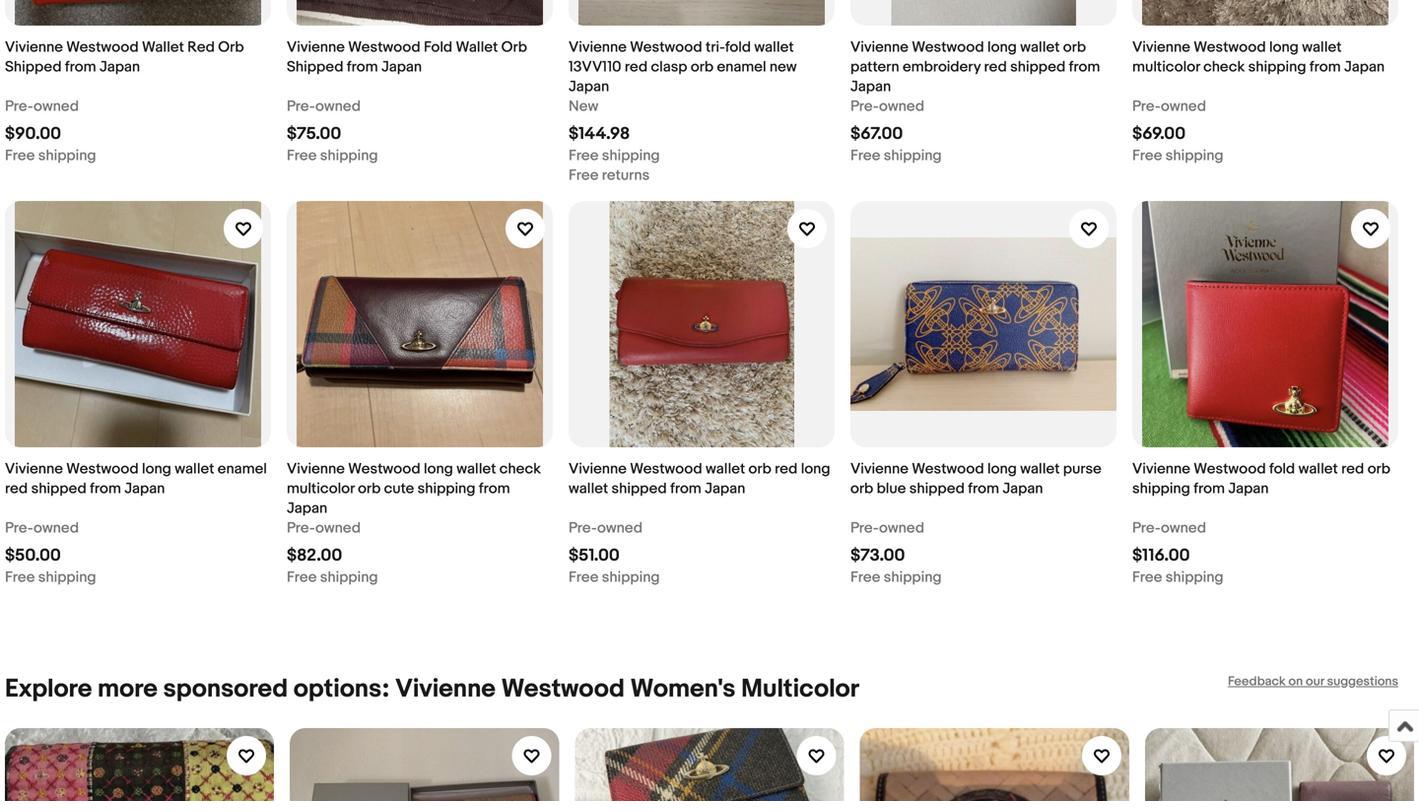 Task type: locate. For each thing, give the bounding box(es) containing it.
japan inside vivienne westwood long wallet purse orb blue shipped from japan
[[1003, 480, 1044, 498]]

vivienne inside vivienne westwood long wallet multicolor check shipping from japan
[[1133, 38, 1191, 56]]

1 vertical spatial fold
[[1270, 461, 1296, 478]]

Pre-owned text field
[[851, 97, 925, 116], [1133, 97, 1207, 116], [569, 519, 643, 538], [851, 519, 925, 538], [1133, 519, 1207, 538]]

shipped up 'pre-owned $51.00 free shipping'
[[612, 480, 667, 498]]

from inside vivienne westwood long wallet multicolor check shipping from japan
[[1310, 58, 1342, 76]]

wallet inside vivienne westwood wallet red orb shipped from japan
[[142, 38, 184, 56]]

pre- inside pre-owned $116.00 free shipping
[[1133, 520, 1162, 537]]

westwood
[[66, 38, 139, 56], [348, 38, 421, 56], [630, 38, 703, 56], [912, 38, 985, 56], [1194, 38, 1267, 56], [66, 461, 139, 478], [348, 461, 421, 478], [630, 461, 703, 478], [912, 461, 985, 478], [1194, 461, 1267, 478], [502, 674, 625, 705]]

pre-owned text field up $67.00
[[851, 97, 925, 116]]

fold inside the vivienne westwood fold wallet red orb shipping from japan
[[1270, 461, 1296, 478]]

feedback on our suggestions link
[[1229, 674, 1399, 690]]

2 shipped from the left
[[287, 58, 344, 76]]

orb
[[1064, 38, 1087, 56], [691, 58, 714, 76], [749, 461, 772, 478], [1368, 461, 1391, 478], [358, 480, 381, 498], [851, 480, 874, 498]]

free shipping text field down $50.00
[[5, 568, 96, 588]]

13vv110
[[569, 58, 622, 76]]

pre-owned text field for $90.00
[[5, 97, 79, 116]]

vivienne for vivienne westwood long wallet multicolor check shipping from japan
[[1133, 38, 1191, 56]]

from inside vivienne westwood wallet orb red long wallet shipped from japan
[[671, 480, 702, 498]]

options:
[[294, 674, 390, 705]]

shipped right "embroidery"
[[1011, 58, 1066, 76]]

orb inside vivienne westwood long wallet check multicolor orb cute shipping from japan pre-owned $82.00 free shipping
[[358, 480, 381, 498]]

shipping inside vivienne westwood long wallet orb pattern embroidery red shipped from japan pre-owned $67.00 free shipping
[[884, 147, 942, 165]]

0 horizontal spatial fold
[[726, 38, 751, 56]]

2 orb from the left
[[502, 38, 527, 56]]

vivienne for vivienne westwood long wallet check multicolor orb cute shipping from japan pre-owned $82.00 free shipping
[[287, 461, 345, 478]]

1 horizontal spatial enamel
[[717, 58, 767, 76]]

westwood inside the vivienne westwood fold wallet red orb shipping from japan
[[1194, 461, 1267, 478]]

shipped right blue
[[910, 480, 965, 498]]

free down $73.00
[[851, 569, 881, 587]]

shipped inside vivienne westwood long wallet orb pattern embroidery red shipped from japan pre-owned $67.00 free shipping
[[1011, 58, 1066, 76]]

vivienne inside vivienne westwood wallet red orb shipped from japan
[[5, 38, 63, 56]]

vivienne inside vivienne westwood long wallet check multicolor orb cute shipping from japan pre-owned $82.00 free shipping
[[287, 461, 345, 478]]

Free shipping text field
[[5, 146, 96, 166], [569, 146, 660, 166], [1133, 146, 1224, 166], [5, 568, 96, 588], [569, 568, 660, 588], [851, 568, 942, 588], [1133, 568, 1224, 588]]

pre- inside pre-owned $90.00 free shipping
[[5, 98, 34, 115]]

vivienne westwood long wallet orb pattern embroidery red shipped from japan pre-owned $67.00 free shipping
[[851, 38, 1101, 165]]

$50.00
[[5, 546, 61, 567]]

vivienne westwood long wallet enamel red shipped from japan
[[5, 461, 267, 498]]

shipping inside pre-owned $75.00 free shipping
[[320, 147, 378, 165]]

westwood inside vivienne westwood long wallet multicolor check shipping from japan
[[1194, 38, 1267, 56]]

free shipping text field down $51.00
[[569, 568, 660, 588]]

owned up $69.00 on the top right
[[1162, 98, 1207, 115]]

owned inside "pre-owned $69.00 free shipping"
[[1162, 98, 1207, 115]]

westwood for vivienne westwood long wallet orb pattern embroidery red shipped from japan pre-owned $67.00 free shipping
[[912, 38, 985, 56]]

pre- up $67.00
[[851, 98, 880, 115]]

free shipping text field for $50.00
[[5, 568, 96, 588]]

$116.00
[[1133, 546, 1191, 567]]

multicolor up $82.00 on the bottom left of page
[[287, 480, 355, 498]]

free shipping text field for $67.00
[[851, 146, 942, 166]]

0 horizontal spatial orb
[[218, 38, 244, 56]]

feedback on our suggestions
[[1229, 674, 1399, 690]]

japan inside the vivienne westwood fold wallet red orb shipping from japan
[[1229, 480, 1270, 498]]

pre-owned text field up $116.00
[[1133, 519, 1207, 538]]

free inside vivienne westwood long wallet check multicolor orb cute shipping from japan pre-owned $82.00 free shipping
[[287, 569, 317, 587]]

owned inside 'pre-owned $51.00 free shipping'
[[598, 520, 643, 537]]

0 vertical spatial check
[[1204, 58, 1246, 76]]

red inside vivienne westwood tri-fold wallet 13vv110 red clasp orb enamel new japan new $144.98 free shipping free returns
[[625, 58, 648, 76]]

japan
[[100, 58, 140, 76], [382, 58, 422, 76], [1345, 58, 1386, 76], [569, 78, 610, 96], [851, 78, 892, 96], [124, 480, 165, 498], [705, 480, 746, 498], [1003, 480, 1044, 498], [1229, 480, 1270, 498], [287, 500, 328, 518]]

0 horizontal spatial check
[[500, 461, 541, 478]]

multicolor up "pre-owned $69.00 free shipping"
[[1133, 58, 1201, 76]]

wallet inside vivienne westwood long wallet check multicolor orb cute shipping from japan pre-owned $82.00 free shipping
[[457, 461, 496, 478]]

owned inside vivienne westwood long wallet check multicolor orb cute shipping from japan pre-owned $82.00 free shipping
[[316, 520, 361, 537]]

westwood for vivienne westwood long wallet multicolor check shipping from japan
[[1194, 38, 1267, 56]]

pre- up $116.00
[[1133, 520, 1162, 537]]

wallet for vivienne westwood long wallet enamel red shipped from japan
[[175, 461, 214, 478]]

shipped inside vivienne westwood long wallet enamel red shipped from japan
[[31, 480, 87, 498]]

from
[[65, 58, 96, 76], [347, 58, 378, 76], [1070, 58, 1101, 76], [1310, 58, 1342, 76], [90, 480, 121, 498], [479, 480, 510, 498], [671, 480, 702, 498], [969, 480, 1000, 498], [1194, 480, 1226, 498]]

wallet
[[142, 38, 184, 56], [456, 38, 498, 56]]

shipped up pre-owned $50.00 free shipping
[[31, 480, 87, 498]]

$116.00 text field
[[1133, 546, 1191, 567]]

long for vivienne westwood long wallet multicolor check shipping from japan
[[1270, 38, 1300, 56]]

orb inside the vivienne westwood fold wallet red orb shipping from japan
[[1368, 461, 1391, 478]]

pre- for $75.00
[[287, 98, 316, 115]]

list
[[5, 0, 1415, 619]]

orb inside vivienne westwood tri-fold wallet 13vv110 red clasp orb enamel new japan new $144.98 free shipping free returns
[[691, 58, 714, 76]]

embroidery
[[903, 58, 981, 76]]

owned for $75.00
[[316, 98, 361, 115]]

red inside vivienne westwood wallet orb red long wallet shipped from japan
[[775, 461, 798, 478]]

free down $67.00 text field
[[851, 147, 881, 165]]

owned up $116.00
[[1162, 520, 1207, 537]]

0 vertical spatial enamel
[[717, 58, 767, 76]]

1 horizontal spatial check
[[1204, 58, 1246, 76]]

pre- up $75.00 text box
[[287, 98, 316, 115]]

shipped up pre-owned $75.00 free shipping
[[287, 58, 344, 76]]

vivienne inside vivienne westwood fold wallet orb shipped from japan
[[287, 38, 345, 56]]

multicolor inside vivienne westwood long wallet check multicolor orb cute shipping from japan pre-owned $82.00 free shipping
[[287, 480, 355, 498]]

shipped inside vivienne westwood fold wallet orb shipped from japan
[[287, 58, 344, 76]]

pre-owned $116.00 free shipping
[[1133, 520, 1224, 587]]

wallet right fold
[[456, 38, 498, 56]]

westwood for vivienne westwood long wallet enamel red shipped from japan
[[66, 461, 139, 478]]

1 shipped from the left
[[5, 58, 62, 76]]

pre-owned text field for $116.00
[[1133, 519, 1207, 538]]

free down $69.00 text box
[[1133, 147, 1163, 165]]

pre-
[[5, 98, 34, 115], [287, 98, 316, 115], [851, 98, 880, 115], [1133, 98, 1162, 115], [5, 520, 34, 537], [287, 520, 316, 537], [569, 520, 598, 537], [851, 520, 880, 537], [1133, 520, 1162, 537]]

pre-owned text field up the $75.00
[[287, 97, 361, 116]]

pre- inside pre-owned $50.00 free shipping
[[5, 520, 34, 537]]

orb inside vivienne westwood wallet red orb shipped from japan
[[218, 38, 244, 56]]

from inside vivienne westwood long wallet check multicolor orb cute shipping from japan pre-owned $82.00 free shipping
[[479, 480, 510, 498]]

westwood inside vivienne westwood long wallet orb pattern embroidery red shipped from japan pre-owned $67.00 free shipping
[[912, 38, 985, 56]]

long
[[988, 38, 1018, 56], [1270, 38, 1300, 56], [142, 461, 171, 478], [424, 461, 454, 478], [801, 461, 831, 478], [988, 461, 1018, 478]]

pre-owned text field for $67.00
[[851, 97, 925, 116]]

1 orb from the left
[[218, 38, 244, 56]]

japan inside vivienne westwood long wallet orb pattern embroidery red shipped from japan pre-owned $67.00 free shipping
[[851, 78, 892, 96]]

owned inside pre-owned $116.00 free shipping
[[1162, 520, 1207, 537]]

pre- up '$90.00' "text field"
[[5, 98, 34, 115]]

westwood inside vivienne westwood fold wallet orb shipped from japan
[[348, 38, 421, 56]]

long inside vivienne westwood long wallet orb pattern embroidery red shipped from japan pre-owned $67.00 free shipping
[[988, 38, 1018, 56]]

1 horizontal spatial wallet
[[456, 38, 498, 56]]

pre-owned text field for $82.00
[[287, 519, 361, 538]]

vivienne for vivienne westwood fold wallet orb shipped from japan
[[287, 38, 345, 56]]

orb right red
[[218, 38, 244, 56]]

shipping inside pre-owned $73.00 free shipping
[[884, 569, 942, 587]]

wallet
[[755, 38, 794, 56], [1021, 38, 1060, 56], [1303, 38, 1342, 56], [175, 461, 214, 478], [457, 461, 496, 478], [706, 461, 746, 478], [1021, 461, 1060, 478], [1299, 461, 1339, 478], [569, 480, 609, 498]]

orb inside vivienne westwood wallet orb red long wallet shipped from japan
[[749, 461, 772, 478]]

westwood for vivienne westwood long wallet check multicolor orb cute shipping from japan pre-owned $82.00 free shipping
[[348, 461, 421, 478]]

$144.98 text field
[[569, 124, 630, 144]]

owned up the $75.00
[[316, 98, 361, 115]]

free shipping text field for $116.00
[[1133, 568, 1224, 588]]

owned inside pre-owned $90.00 free shipping
[[34, 98, 79, 115]]

pre-owned text field up $82.00 on the bottom left of page
[[287, 519, 361, 538]]

pre- up $82.00 on the bottom left of page
[[287, 520, 316, 537]]

free shipping text field for $69.00
[[1133, 146, 1224, 166]]

0 horizontal spatial shipped
[[5, 58, 62, 76]]

free shipping text field for $82.00
[[287, 568, 378, 588]]

westwood inside vivienne westwood wallet orb red long wallet shipped from japan
[[630, 461, 703, 478]]

0 vertical spatial multicolor
[[1133, 58, 1201, 76]]

1 wallet from the left
[[142, 38, 184, 56]]

long for vivienne westwood long wallet purse orb blue shipped from japan
[[988, 461, 1018, 478]]

pre- up the $51.00 text field
[[569, 520, 598, 537]]

$67.00 text field
[[851, 124, 904, 144]]

vivienne inside vivienne westwood long wallet purse orb blue shipped from japan
[[851, 461, 909, 478]]

$73.00 text field
[[851, 546, 906, 567]]

pre-owned text field up $90.00
[[5, 97, 79, 116]]

westwood inside vivienne westwood wallet red orb shipped from japan
[[66, 38, 139, 56]]

1 horizontal spatial shipped
[[287, 58, 344, 76]]

$67.00
[[851, 124, 904, 144]]

free inside pre-owned $50.00 free shipping
[[5, 569, 35, 587]]

shipped inside vivienne westwood wallet red orb shipped from japan
[[5, 58, 62, 76]]

pre-owned text field for $69.00
[[1133, 97, 1207, 116]]

pre-owned text field up $51.00
[[569, 519, 643, 538]]

free down $116.00 text box
[[1133, 569, 1163, 587]]

$90.00 text field
[[5, 124, 61, 144]]

free inside pre-owned $90.00 free shipping
[[5, 147, 35, 165]]

owned up $50.00
[[34, 520, 79, 537]]

free down '$90.00' "text field"
[[5, 147, 35, 165]]

owned inside pre-owned $50.00 free shipping
[[34, 520, 79, 537]]

free shipping text field for $144.98
[[569, 146, 660, 166]]

red
[[625, 58, 648, 76], [985, 58, 1008, 76], [775, 461, 798, 478], [1342, 461, 1365, 478], [5, 480, 28, 498]]

free shipping text field down $67.00 text field
[[851, 146, 942, 166]]

free down $144.98 text field
[[569, 147, 599, 165]]

$90.00
[[5, 124, 61, 144]]

2 wallet from the left
[[456, 38, 498, 56]]

free shipping text field down $73.00
[[851, 568, 942, 588]]

owned for $50.00
[[34, 520, 79, 537]]

1 horizontal spatial multicolor
[[1133, 58, 1201, 76]]

pre- inside pre-owned $73.00 free shipping
[[851, 520, 880, 537]]

pre- inside 'pre-owned $51.00 free shipping'
[[569, 520, 598, 537]]

pre-owned $73.00 free shipping
[[851, 520, 942, 587]]

enamel inside vivienne westwood long wallet enamel red shipped from japan
[[218, 461, 267, 478]]

wallet for vivienne westwood long wallet multicolor check shipping from japan
[[1303, 38, 1342, 56]]

multicolor
[[1133, 58, 1201, 76], [287, 480, 355, 498]]

red
[[188, 38, 215, 56]]

pre-owned text field up $69.00 on the top right
[[1133, 97, 1207, 116]]

1 vertical spatial multicolor
[[287, 480, 355, 498]]

$69.00 text field
[[1133, 124, 1186, 144]]

westwood for vivienne westwood fold wallet red orb shipping from japan
[[1194, 461, 1267, 478]]

long for vivienne westwood long wallet orb pattern embroidery red shipped from japan pre-owned $67.00 free shipping
[[988, 38, 1018, 56]]

wallet inside vivienne westwood long wallet orb pattern embroidery red shipped from japan pre-owned $67.00 free shipping
[[1021, 38, 1060, 56]]

$51.00
[[569, 546, 620, 567]]

free
[[5, 147, 35, 165], [287, 147, 317, 165], [569, 147, 599, 165], [851, 147, 881, 165], [1133, 147, 1163, 165], [569, 167, 599, 184], [5, 569, 35, 587], [287, 569, 317, 587], [569, 569, 599, 587], [851, 569, 881, 587], [1133, 569, 1163, 587]]

wallet inside the vivienne westwood fold wallet red orb shipping from japan
[[1299, 461, 1339, 478]]

free shipping text field down $90.00
[[5, 146, 96, 166]]

free down $82.00 on the bottom left of page
[[287, 569, 317, 587]]

vivienne
[[5, 38, 63, 56], [287, 38, 345, 56], [569, 38, 627, 56], [851, 38, 909, 56], [1133, 38, 1191, 56], [5, 461, 63, 478], [287, 461, 345, 478], [569, 461, 627, 478], [851, 461, 909, 478], [1133, 461, 1191, 478], [395, 674, 496, 705]]

1 vertical spatial check
[[500, 461, 541, 478]]

enamel inside vivienne westwood tri-fold wallet 13vv110 red clasp orb enamel new japan new $144.98 free shipping free returns
[[717, 58, 767, 76]]

vivienne westwood wallet red orb shipped from japan
[[5, 38, 244, 76]]

owned for $90.00
[[34, 98, 79, 115]]

feedback
[[1229, 674, 1286, 690]]

orb for $75.00
[[502, 38, 527, 56]]

vivienne inside vivienne westwood long wallet orb pattern embroidery red shipped from japan pre-owned $67.00 free shipping
[[851, 38, 909, 56]]

red inside vivienne westwood long wallet orb pattern embroidery red shipped from japan pre-owned $67.00 free shipping
[[985, 58, 1008, 76]]

orb
[[218, 38, 244, 56], [502, 38, 527, 56]]

vivienne for vivienne westwood wallet orb red long wallet shipped from japan
[[569, 461, 627, 478]]

check inside vivienne westwood long wallet multicolor check shipping from japan
[[1204, 58, 1246, 76]]

vivienne westwood long wallet multicolor check shipping from japan
[[1133, 38, 1386, 76]]

pre-owned text field up $50.00
[[5, 519, 79, 538]]

shipped for $75.00
[[287, 58, 344, 76]]

wallet left red
[[142, 38, 184, 56]]

wallet inside vivienne westwood long wallet multicolor check shipping from japan
[[1303, 38, 1342, 56]]

vivienne westwood fold wallet orb shipped from japan
[[287, 38, 527, 76]]

free left returns
[[569, 167, 599, 184]]

$82.00 text field
[[287, 546, 342, 567]]

shipped
[[5, 58, 62, 76], [287, 58, 344, 76]]

westwood for vivienne westwood fold wallet orb shipped from japan
[[348, 38, 421, 56]]

check inside vivienne westwood long wallet check multicolor orb cute shipping from japan pre-owned $82.00 free shipping
[[500, 461, 541, 478]]

free down $50.00
[[5, 569, 35, 587]]

orb right fold
[[502, 38, 527, 56]]

purse
[[1064, 461, 1102, 478]]

wallet inside vivienne westwood long wallet purse orb blue shipped from japan
[[1021, 461, 1060, 478]]

pre-owned text field for $73.00
[[851, 519, 925, 538]]

blue
[[877, 480, 907, 498]]

owned up $51.00
[[598, 520, 643, 537]]

group
[[5, 729, 1415, 802]]

westwood inside vivienne westwood long wallet check multicolor orb cute shipping from japan pre-owned $82.00 free shipping
[[348, 461, 421, 478]]

long inside vivienne westwood long wallet purse orb blue shipped from japan
[[988, 461, 1018, 478]]

pre- up $73.00
[[851, 520, 880, 537]]

long for vivienne westwood long wallet check multicolor orb cute shipping from japan pre-owned $82.00 free shipping
[[424, 461, 454, 478]]

Pre-owned text field
[[5, 97, 79, 116], [287, 97, 361, 116], [5, 519, 79, 538], [287, 519, 361, 538]]

free shipping text field down the $75.00
[[287, 146, 378, 166]]

free shipping text field up returns
[[569, 146, 660, 166]]

free inside pre-owned $73.00 free shipping
[[851, 569, 881, 587]]

pre- up $69.00 text box
[[1133, 98, 1162, 115]]

owned
[[34, 98, 79, 115], [316, 98, 361, 115], [880, 98, 925, 115], [1162, 98, 1207, 115], [34, 520, 79, 537], [316, 520, 361, 537], [598, 520, 643, 537], [880, 520, 925, 537], [1162, 520, 1207, 537]]

0 horizontal spatial enamel
[[218, 461, 267, 478]]

owned up $67.00
[[880, 98, 925, 115]]

owned up $90.00
[[34, 98, 79, 115]]

orb inside vivienne westwood fold wallet orb shipped from japan
[[502, 38, 527, 56]]

pre-owned $75.00 free shipping
[[287, 98, 378, 165]]

vivienne inside vivienne westwood long wallet enamel red shipped from japan
[[5, 461, 63, 478]]

owned up $73.00 text box
[[880, 520, 925, 537]]

wallet inside vivienne westwood tri-fold wallet 13vv110 red clasp orb enamel new japan new $144.98 free shipping free returns
[[755, 38, 794, 56]]

free down $75.00 text box
[[287, 147, 317, 165]]

1 horizontal spatial fold
[[1270, 461, 1296, 478]]

shipped up pre-owned $90.00 free shipping
[[5, 58, 62, 76]]

0 vertical spatial fold
[[726, 38, 751, 56]]

westwood for vivienne westwood long wallet purse orb blue shipped from japan
[[912, 461, 985, 478]]

our
[[1307, 674, 1325, 690]]

0 horizontal spatial wallet
[[142, 38, 184, 56]]

1 vertical spatial enamel
[[218, 461, 267, 478]]

long inside vivienne westwood long wallet enamel red shipped from japan
[[142, 461, 171, 478]]

free inside "pre-owned $69.00 free shipping"
[[1133, 147, 1163, 165]]

shipped
[[1011, 58, 1066, 76], [31, 480, 87, 498], [612, 480, 667, 498], [910, 480, 965, 498]]

pre-owned text field up $73.00
[[851, 519, 925, 538]]

fold inside vivienne westwood tri-fold wallet 13vv110 red clasp orb enamel new japan new $144.98 free shipping free returns
[[726, 38, 751, 56]]

shipping
[[1249, 58, 1307, 76], [38, 147, 96, 165], [320, 147, 378, 165], [602, 147, 660, 165], [884, 147, 942, 165], [1166, 147, 1224, 165], [418, 480, 476, 498], [1133, 480, 1191, 498], [38, 569, 96, 587], [320, 569, 378, 587], [602, 569, 660, 587], [884, 569, 942, 587], [1166, 569, 1224, 587]]

shipped for $90.00
[[5, 58, 62, 76]]

wallet for vivienne westwood long wallet check multicolor orb cute shipping from japan pre-owned $82.00 free shipping
[[457, 461, 496, 478]]

free shipping text field for $75.00
[[287, 146, 378, 166]]

red inside the vivienne westwood fold wallet red orb shipping from japan
[[1342, 461, 1365, 478]]

free shipping text field down $69.00 on the top right
[[1133, 146, 1224, 166]]

free shipping text field down $82.00 on the bottom left of page
[[287, 568, 378, 588]]

1 horizontal spatial orb
[[502, 38, 527, 56]]

Free shipping text field
[[287, 146, 378, 166], [851, 146, 942, 166], [287, 568, 378, 588]]

$75.00
[[287, 124, 341, 144]]

shipping inside pre-owned $116.00 free shipping
[[1166, 569, 1224, 587]]

free down the $51.00 text field
[[569, 569, 599, 587]]

westwood inside vivienne westwood long wallet purse orb blue shipped from japan
[[912, 461, 985, 478]]

red inside vivienne westwood long wallet enamel red shipped from japan
[[5, 480, 28, 498]]

pre- up $50.00
[[5, 520, 34, 537]]

free shipping text field down $116.00
[[1133, 568, 1224, 588]]

owned up $82.00 on the bottom left of page
[[316, 520, 361, 537]]

fold
[[726, 38, 751, 56], [1270, 461, 1296, 478]]

long for vivienne westwood long wallet enamel red shipped from japan
[[142, 461, 171, 478]]

enamel
[[717, 58, 767, 76], [218, 461, 267, 478]]

check
[[1204, 58, 1246, 76], [500, 461, 541, 478]]

0 horizontal spatial multicolor
[[287, 480, 355, 498]]

japan inside vivienne westwood long wallet multicolor check shipping from japan
[[1345, 58, 1386, 76]]



Task type: vqa. For each thing, say whether or not it's contained in the screenshot.
orb
yes



Task type: describe. For each thing, give the bounding box(es) containing it.
vivienne for vivienne westwood fold wallet red orb shipping from japan
[[1133, 461, 1191, 478]]

Free returns text field
[[569, 166, 650, 185]]

$73.00
[[851, 546, 906, 567]]

free inside pre-owned $75.00 free shipping
[[287, 147, 317, 165]]

vivienne for vivienne westwood long wallet orb pattern embroidery red shipped from japan pre-owned $67.00 free shipping
[[851, 38, 909, 56]]

pre- for $73.00
[[851, 520, 880, 537]]

$82.00
[[287, 546, 342, 567]]

japan inside vivienne westwood long wallet enamel red shipped from japan
[[124, 480, 165, 498]]

fold
[[424, 38, 453, 56]]

explore more sponsored options: vivienne westwood women's multicolor
[[5, 674, 860, 705]]

vivienne for vivienne westwood long wallet enamel red shipped from japan
[[5, 461, 63, 478]]

japan inside vivienne westwood long wallet check multicolor orb cute shipping from japan pre-owned $82.00 free shipping
[[287, 500, 328, 518]]

shipped inside vivienne westwood wallet orb red long wallet shipped from japan
[[612, 480, 667, 498]]

wallet inside vivienne westwood fold wallet orb shipped from japan
[[456, 38, 498, 56]]

suggestions
[[1328, 674, 1399, 690]]

pre-owned $50.00 free shipping
[[5, 520, 96, 587]]

free inside pre-owned $116.00 free shipping
[[1133, 569, 1163, 587]]

pre- inside vivienne westwood long wallet orb pattern embroidery red shipped from japan pre-owned $67.00 free shipping
[[851, 98, 880, 115]]

pre- for $50.00
[[5, 520, 34, 537]]

pre-owned text field for $75.00
[[287, 97, 361, 116]]

cute
[[384, 480, 414, 498]]

japan inside vivienne westwood wallet red orb shipped from japan
[[100, 58, 140, 76]]

$50.00 text field
[[5, 546, 61, 567]]

new
[[770, 58, 797, 76]]

New text field
[[569, 97, 599, 116]]

free shipping text field for $73.00
[[851, 568, 942, 588]]

pre- for $51.00
[[569, 520, 598, 537]]

japan inside vivienne westwood wallet orb red long wallet shipped from japan
[[705, 480, 746, 498]]

$69.00
[[1133, 124, 1186, 144]]

shipping inside vivienne westwood long wallet multicolor check shipping from japan
[[1249, 58, 1307, 76]]

pre- for $116.00
[[1133, 520, 1162, 537]]

pre- inside vivienne westwood long wallet check multicolor orb cute shipping from japan pre-owned $82.00 free shipping
[[287, 520, 316, 537]]

pre-owned $51.00 free shipping
[[569, 520, 660, 587]]

shipping inside 'pre-owned $51.00 free shipping'
[[602, 569, 660, 587]]

vivienne for vivienne westwood wallet red orb shipped from japan
[[5, 38, 63, 56]]

vivienne westwood tri-fold wallet 13vv110 red clasp orb enamel new japan new $144.98 free shipping free returns
[[569, 38, 797, 184]]

vivienne westwood long wallet check multicolor orb cute shipping from japan pre-owned $82.00 free shipping
[[287, 461, 541, 587]]

$75.00 text field
[[287, 124, 341, 144]]

orb for $90.00
[[218, 38, 244, 56]]

westwood for vivienne westwood wallet orb red long wallet shipped from japan
[[630, 461, 703, 478]]

$144.98
[[569, 124, 630, 144]]

free shipping text field for $51.00
[[569, 568, 660, 588]]

free inside vivienne westwood long wallet orb pattern embroidery red shipped from japan pre-owned $67.00 free shipping
[[851, 147, 881, 165]]

from inside vivienne westwood wallet red orb shipped from japan
[[65, 58, 96, 76]]

free inside 'pre-owned $51.00 free shipping'
[[569, 569, 599, 587]]

westwood for vivienne westwood tri-fold wallet 13vv110 red clasp orb enamel new japan new $144.98 free shipping free returns
[[630, 38, 703, 56]]

from inside vivienne westwood long wallet purse orb blue shipped from japan
[[969, 480, 1000, 498]]

owned for $116.00
[[1162, 520, 1207, 537]]

pattern
[[851, 58, 900, 76]]

explore
[[5, 674, 92, 705]]

orb inside vivienne westwood long wallet purse orb blue shipped from japan
[[851, 480, 874, 498]]

on
[[1289, 674, 1304, 690]]

owned for $69.00
[[1162, 98, 1207, 115]]

new
[[569, 98, 599, 115]]

$51.00 text field
[[569, 546, 620, 567]]

women's
[[631, 674, 736, 705]]

vivienne for vivienne westwood long wallet purse orb blue shipped from japan
[[851, 461, 909, 478]]

list containing $90.00
[[5, 0, 1415, 619]]

westwood for vivienne westwood wallet red orb shipped from japan
[[66, 38, 139, 56]]

returns
[[602, 167, 650, 184]]

pre- for $69.00
[[1133, 98, 1162, 115]]

shipping inside the vivienne westwood fold wallet red orb shipping from japan
[[1133, 480, 1191, 498]]

owned for $73.00
[[880, 520, 925, 537]]

from inside vivienne westwood long wallet orb pattern embroidery red shipped from japan pre-owned $67.00 free shipping
[[1070, 58, 1101, 76]]

wallet for vivienne westwood long wallet orb pattern embroidery red shipped from japan pre-owned $67.00 free shipping
[[1021, 38, 1060, 56]]

shipping inside "pre-owned $69.00 free shipping"
[[1166, 147, 1224, 165]]

vivienne westwood long wallet purse orb blue shipped from japan
[[851, 461, 1102, 498]]

pre-owned text field for $51.00
[[569, 519, 643, 538]]

shipping inside vivienne westwood tri-fold wallet 13vv110 red clasp orb enamel new japan new $144.98 free shipping free returns
[[602, 147, 660, 165]]

sponsored
[[163, 674, 288, 705]]

wallet for vivienne westwood fold wallet red orb shipping from japan
[[1299, 461, 1339, 478]]

owned for $51.00
[[598, 520, 643, 537]]

japan inside vivienne westwood tri-fold wallet 13vv110 red clasp orb enamel new japan new $144.98 free shipping free returns
[[569, 78, 610, 96]]

shipping inside pre-owned $50.00 free shipping
[[38, 569, 96, 587]]

from inside the vivienne westwood fold wallet red orb shipping from japan
[[1194, 480, 1226, 498]]

long inside vivienne westwood wallet orb red long wallet shipped from japan
[[801, 461, 831, 478]]

japan inside vivienne westwood fold wallet orb shipped from japan
[[382, 58, 422, 76]]

from inside vivienne westwood fold wallet orb shipped from japan
[[347, 58, 378, 76]]

pre-owned $69.00 free shipping
[[1133, 98, 1224, 165]]

tri-
[[706, 38, 726, 56]]

multicolor
[[742, 674, 860, 705]]

vivienne westwood fold wallet red orb shipping from japan
[[1133, 461, 1391, 498]]

more
[[98, 674, 158, 705]]

shipped inside vivienne westwood long wallet purse orb blue shipped from japan
[[910, 480, 965, 498]]

pre-owned $90.00 free shipping
[[5, 98, 96, 165]]

wallet for vivienne westwood long wallet purse orb blue shipped from japan
[[1021, 461, 1060, 478]]

from inside vivienne westwood long wallet enamel red shipped from japan
[[90, 480, 121, 498]]

owned inside vivienne westwood long wallet orb pattern embroidery red shipped from japan pre-owned $67.00 free shipping
[[880, 98, 925, 115]]

multicolor inside vivienne westwood long wallet multicolor check shipping from japan
[[1133, 58, 1201, 76]]

orb inside vivienne westwood long wallet orb pattern embroidery red shipped from japan pre-owned $67.00 free shipping
[[1064, 38, 1087, 56]]

vivienne westwood wallet orb red long wallet shipped from japan
[[569, 461, 831, 498]]

vivienne for vivienne westwood tri-fold wallet 13vv110 red clasp orb enamel new japan new $144.98 free shipping free returns
[[569, 38, 627, 56]]

pre-owned text field for $50.00
[[5, 519, 79, 538]]

clasp
[[651, 58, 688, 76]]

free shipping text field for $90.00
[[5, 146, 96, 166]]

shipping inside pre-owned $90.00 free shipping
[[38, 147, 96, 165]]

pre- for $90.00
[[5, 98, 34, 115]]



